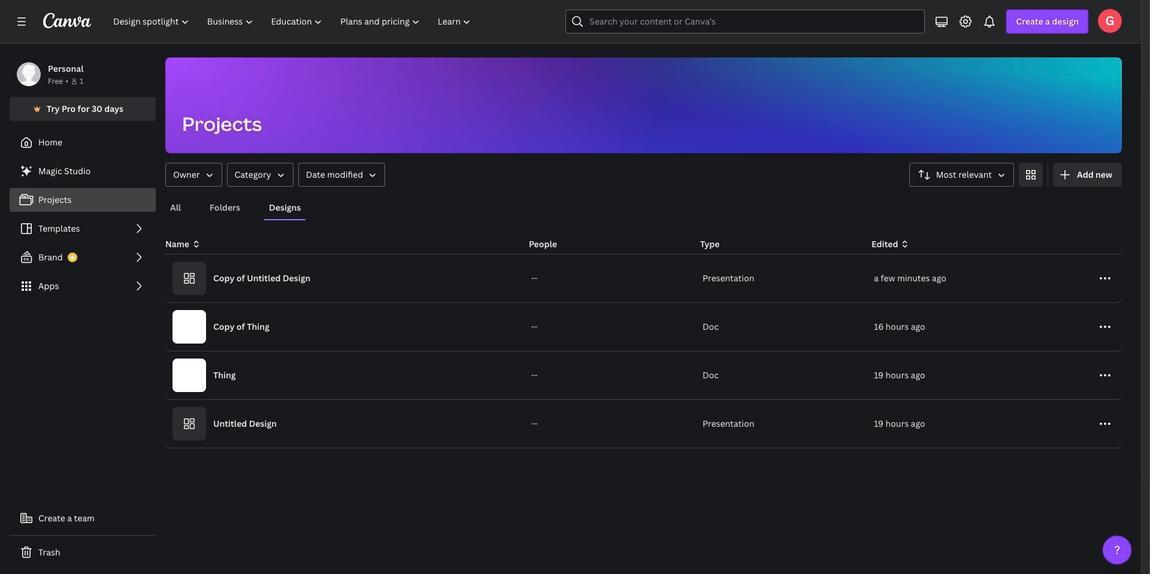 Task type: vqa. For each thing, say whether or not it's contained in the screenshot.
genericname382024 image
yes



Task type: locate. For each thing, give the bounding box(es) containing it.
Search search field
[[590, 10, 902, 33]]

top level navigation element
[[106, 10, 482, 34]]

genericname382024 image
[[1099, 9, 1123, 33], [1099, 9, 1123, 33]]

list
[[10, 159, 156, 299]]

None search field
[[566, 10, 926, 34]]

Owner button
[[165, 163, 222, 187]]



Task type: describe. For each thing, give the bounding box(es) containing it.
Date modified button
[[298, 163, 386, 187]]

Category button
[[227, 163, 294, 187]]

Sort by button
[[910, 163, 1015, 187]]



